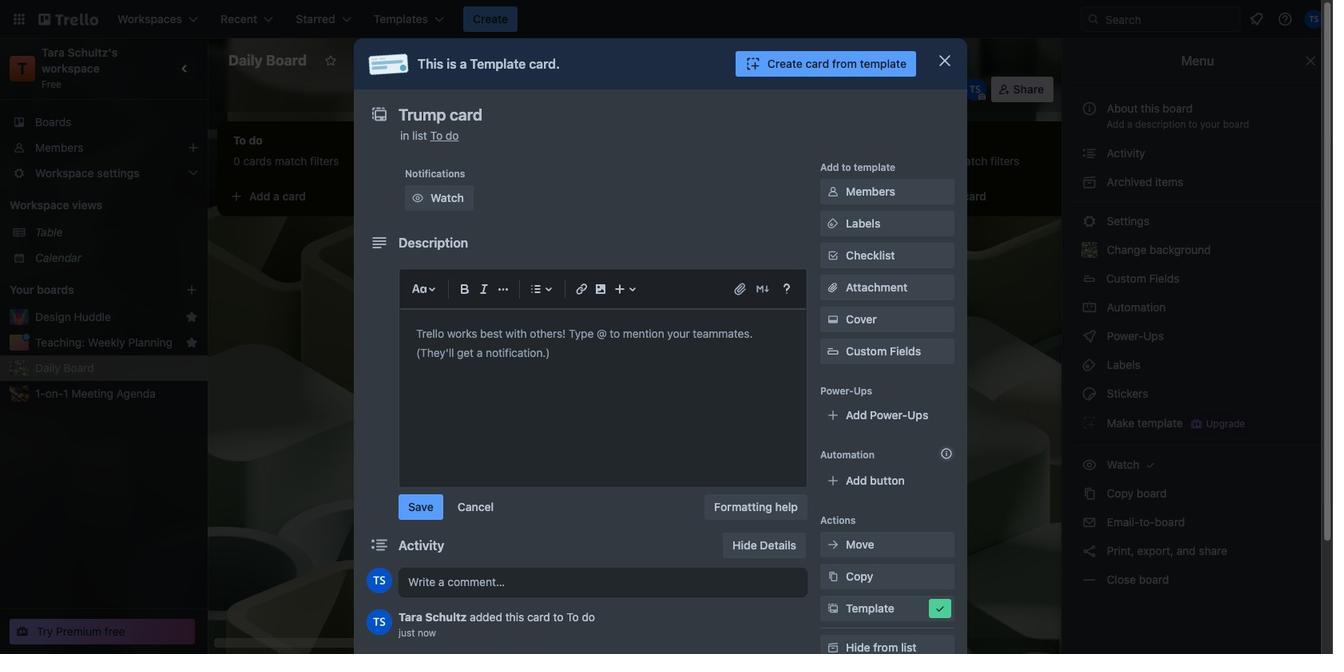 Task type: vqa. For each thing, say whether or not it's contained in the screenshot.
Search
no



Task type: describe. For each thing, give the bounding box(es) containing it.
power-ups button
[[600, 77, 700, 102]]

custom fields for menu
[[1107, 272, 1180, 285]]

save
[[408, 500, 434, 514]]

tara schultz (taraschultz7) image
[[367, 610, 392, 635]]

star or unstar board image
[[324, 54, 337, 67]]

workspace visible button
[[347, 48, 481, 74]]

starred icon image for design huddle
[[185, 311, 198, 324]]

board down export, at bottom
[[1139, 573, 1169, 586]]

1 vertical spatial template
[[854, 161, 896, 173]]

checklist link
[[821, 243, 955, 268]]

activity inside "link"
[[1104, 146, 1146, 160]]

try premium free button
[[10, 619, 195, 645]]

1 vertical spatial to
[[842, 161, 851, 173]]

archived items
[[1104, 175, 1184, 189]]

watch inside button
[[431, 191, 464, 205]]

link image
[[572, 280, 591, 299]]

table
[[35, 225, 63, 239]]

formatting help
[[714, 500, 798, 514]]

filters
[[823, 82, 856, 96]]

cover
[[846, 312, 877, 326]]

1-
[[35, 387, 45, 400]]

watch link
[[1072, 452, 1324, 478]]

filters for first "add a card" button from right
[[991, 154, 1020, 168]]

2 add a card button from the left
[[451, 184, 630, 209]]

print, export, and share
[[1104, 544, 1228, 558]]

search image
[[1087, 13, 1100, 26]]

sm image for automation link
[[1082, 300, 1098, 316]]

design huddle button
[[35, 309, 179, 325]]

template inside button
[[860, 57, 907, 70]]

sm image for watch button
[[410, 190, 426, 206]]

sm image for leftmost labels link
[[825, 216, 841, 232]]

hide details link
[[723, 533, 806, 558]]

added
[[470, 610, 503, 624]]

tara schultz's workspace free
[[42, 46, 121, 90]]

sm image for archived items link
[[1082, 174, 1098, 190]]

free
[[42, 78, 62, 90]]

1 vertical spatial activity
[[399, 539, 445, 553]]

items
[[1156, 175, 1184, 189]]

custom for add to template
[[846, 344, 887, 358]]

board inside text field
[[266, 52, 307, 69]]

change background link
[[1072, 237, 1324, 263]]

power- up stickers
[[1107, 329, 1144, 343]]

italic ⌘i image
[[475, 280, 494, 299]]

teaching:
[[35, 336, 85, 349]]

fields for add to template
[[890, 344, 921, 358]]

sm image for automation button at the right
[[703, 77, 726, 99]]

1 add a card from the left
[[249, 189, 306, 203]]

visible
[[437, 54, 471, 67]]

create button
[[463, 6, 518, 32]]

actions
[[821, 515, 856, 527]]

checklist
[[846, 248, 895, 262]]

0 horizontal spatial members
[[35, 141, 83, 154]]

0 horizontal spatial board
[[64, 361, 94, 375]]

attach and insert link image
[[733, 281, 749, 297]]

free
[[105, 625, 125, 638]]

in list to do
[[400, 129, 459, 142]]

now
[[418, 627, 436, 639]]

t link
[[10, 56, 35, 81]]

1 horizontal spatial watch
[[1104, 458, 1143, 471]]

0 vertical spatial template
[[470, 57, 526, 71]]

1 vertical spatial members link
[[821, 179, 955, 205]]

schultz
[[425, 610, 467, 624]]

2 vertical spatial template
[[1138, 416, 1183, 430]]

view markdown image
[[755, 281, 771, 297]]

power-ups link
[[1072, 324, 1324, 349]]

close
[[1107, 573, 1136, 586]]

1 vertical spatial labels
[[1104, 358, 1141, 372]]

daily board inside 'daily board' link
[[35, 361, 94, 375]]

2 horizontal spatial board
[[511, 54, 542, 67]]

attachment
[[846, 280, 908, 294]]

menu
[[1182, 54, 1215, 68]]

fields for menu
[[1150, 272, 1180, 285]]

make
[[1107, 416, 1135, 430]]

sm image for template button
[[825, 601, 841, 617]]

card inside tara schultz added this card to to do just now
[[527, 610, 550, 624]]

add to template
[[821, 161, 896, 173]]

print,
[[1107, 544, 1135, 558]]

create card from template button
[[736, 51, 916, 77]]

Search field
[[1100, 7, 1240, 31]]

this inside tara schultz added this card to to do just now
[[506, 610, 524, 624]]

1
[[63, 387, 68, 400]]

upgrade
[[1206, 418, 1245, 430]]

copy for copy
[[846, 570, 874, 583]]

2 vertical spatial automation
[[821, 449, 875, 461]]

table link
[[35, 225, 198, 240]]

3 match from the left
[[956, 154, 988, 168]]

about this board add a description to your board
[[1107, 101, 1250, 130]]

workspace views
[[10, 198, 102, 212]]

workspace for workspace views
[[10, 198, 69, 212]]

daily board link
[[35, 360, 198, 376]]

save button
[[399, 495, 443, 520]]

automation button
[[703, 77, 796, 102]]

add power-ups
[[846, 408, 929, 422]]

and
[[1177, 544, 1196, 558]]

text styles image
[[410, 280, 429, 299]]

try
[[37, 625, 53, 638]]

boards
[[35, 115, 71, 129]]

board right your
[[1223, 118, 1250, 130]]

sm image for copy link
[[825, 569, 841, 585]]

change
[[1107, 243, 1147, 256]]

1 create from template… image from the left
[[409, 190, 422, 203]]

t
[[17, 59, 27, 78]]

lists image
[[527, 280, 546, 299]]

1 add a card button from the left
[[224, 184, 403, 209]]

bold ⌘b image
[[455, 280, 475, 299]]

workspace for workspace visible
[[376, 54, 434, 67]]

automation link
[[1072, 295, 1324, 320]]

tara schultz's workspace link
[[42, 46, 121, 75]]

sm image for close board link
[[1082, 572, 1098, 588]]

to inside tara schultz added this card to to do just now
[[553, 610, 564, 624]]

email-to-board
[[1104, 515, 1185, 529]]

share
[[1014, 82, 1044, 96]]

sm image for the copy board link
[[1082, 486, 1098, 502]]

Main content area, start typing to enter text. text field
[[416, 324, 790, 363]]

0 notifications image
[[1247, 10, 1266, 29]]

hide
[[733, 539, 757, 552]]

ups down automation link
[[1144, 329, 1164, 343]]

3 add a card from the left
[[930, 189, 987, 203]]

0 horizontal spatial daily
[[35, 361, 61, 375]]

2 vertical spatial tara schultz (taraschultz7) image
[[367, 568, 392, 594]]

email-to-board link
[[1072, 510, 1324, 535]]

formatting
[[714, 500, 772, 514]]

open help dialog image
[[777, 280, 797, 299]]

share button
[[991, 77, 1054, 102]]

watch button
[[405, 185, 474, 211]]

all
[[934, 82, 946, 96]]

huddle
[[74, 310, 111, 324]]

description
[[1136, 118, 1186, 130]]

move link
[[821, 532, 955, 558]]

0 horizontal spatial labels link
[[821, 211, 955, 236]]

power-ups inside button
[[632, 82, 690, 96]]

Board name text field
[[221, 48, 315, 74]]

cancel
[[458, 500, 494, 514]]

2 add a card from the left
[[476, 189, 533, 203]]

custom fields for add to template
[[846, 344, 921, 358]]

add button button
[[821, 468, 955, 494]]

export,
[[1138, 544, 1174, 558]]

make template
[[1104, 416, 1183, 430]]

hide details
[[733, 539, 797, 552]]

close dialog image
[[936, 51, 955, 70]]

editor toolbar toolbar
[[407, 276, 800, 302]]

more formatting image
[[494, 280, 513, 299]]

0 vertical spatial to
[[430, 129, 443, 142]]

on-
[[45, 387, 63, 400]]

daily inside text field
[[229, 52, 263, 69]]

1 vertical spatial tara schultz (taraschultz7) image
[[964, 78, 986, 101]]



Task type: locate. For each thing, give the bounding box(es) containing it.
2 match from the left
[[502, 154, 534, 168]]

add board image
[[185, 284, 198, 296]]

power-ups up stickers
[[1104, 329, 1167, 343]]

1 horizontal spatial board
[[266, 52, 307, 69]]

sm image inside automation link
[[1082, 300, 1098, 316]]

power- down primary element
[[632, 82, 669, 96]]

2 starred icon image from the top
[[185, 336, 198, 349]]

3 add a card button from the left
[[904, 184, 1083, 209]]

add button
[[846, 474, 905, 487]]

power-ups down primary element
[[632, 82, 690, 96]]

labels link
[[821, 211, 955, 236], [1072, 352, 1324, 378]]

cover link
[[821, 307, 955, 332]]

template down copy link
[[846, 602, 895, 615]]

1 horizontal spatial daily board
[[229, 52, 307, 69]]

board up 'print, export, and share'
[[1155, 515, 1185, 529]]

create from template… image
[[409, 190, 422, 203], [863, 190, 876, 203]]

0 vertical spatial members link
[[0, 135, 208, 161]]

sm image inside the activity "link"
[[1082, 145, 1098, 161]]

tara for schultz
[[399, 610, 423, 624]]

1 vertical spatial create
[[768, 57, 803, 70]]

to down filters
[[842, 161, 851, 173]]

close board link
[[1072, 567, 1324, 593]]

0 cards match filters for 2nd "add a card" button from left
[[460, 154, 566, 168]]

activity up archived
[[1104, 146, 1146, 160]]

power-ups up 'add power-ups'
[[821, 385, 873, 397]]

0 horizontal spatial match
[[275, 154, 307, 168]]

tara up "just"
[[399, 610, 423, 624]]

your
[[1201, 118, 1221, 130]]

sm image inside stickers link
[[1082, 386, 1098, 402]]

1 horizontal spatial labels link
[[1072, 352, 1324, 378]]

2 horizontal spatial automation
[[1104, 300, 1166, 314]]

starred icon image
[[185, 311, 198, 324], [185, 336, 198, 349]]

automation down create card from template button
[[726, 82, 786, 96]]

board left "star or unstar board" icon
[[266, 52, 307, 69]]

members down add to template
[[846, 185, 896, 198]]

1 cards from the left
[[243, 154, 272, 168]]

tara schultz added this card to to do just now
[[399, 610, 595, 639]]

to-
[[1140, 515, 1155, 529]]

watch up copy board
[[1104, 458, 1143, 471]]

boards link
[[0, 109, 208, 135]]

2 horizontal spatial 0 cards match filters
[[914, 154, 1020, 168]]

0 vertical spatial labels link
[[821, 211, 955, 236]]

2 horizontal spatial power-ups
[[1104, 329, 1167, 343]]

copy link
[[821, 564, 955, 590]]

in
[[400, 129, 409, 142]]

activity down save button
[[399, 539, 445, 553]]

create up automation button at the right
[[768, 57, 803, 70]]

ups up add button button
[[908, 408, 929, 422]]

1 horizontal spatial fields
[[1150, 272, 1180, 285]]

workspace inside button
[[376, 54, 434, 67]]

sm image inside archived items link
[[1082, 174, 1098, 190]]

2 create from template… image from the left
[[863, 190, 876, 203]]

sm image
[[1082, 145, 1098, 161], [1082, 174, 1098, 190], [1082, 213, 1098, 229], [825, 216, 841, 232], [825, 248, 841, 264], [825, 312, 841, 328], [1082, 415, 1098, 431], [1082, 457, 1098, 473], [1143, 457, 1159, 473], [1082, 486, 1098, 502], [1082, 515, 1098, 531], [825, 569, 841, 585], [1082, 572, 1098, 588]]

3 filters from the left
[[991, 154, 1020, 168]]

Write a comment text field
[[399, 568, 808, 597]]

to down write a comment text box
[[567, 610, 579, 624]]

1 vertical spatial custom
[[846, 344, 887, 358]]

0 horizontal spatial labels
[[846, 217, 881, 230]]

settings
[[1104, 214, 1150, 228]]

watching
[[537, 82, 586, 96]]

1 vertical spatial to
[[567, 610, 579, 624]]

is
[[447, 57, 457, 71]]

email-
[[1107, 515, 1140, 529]]

views
[[72, 198, 102, 212]]

1 horizontal spatial activity
[[1104, 146, 1146, 160]]

0 vertical spatial custom
[[1107, 272, 1147, 285]]

close board
[[1104, 573, 1169, 586]]

create up the this is a template card.
[[473, 12, 508, 26]]

to inside about this board add a description to your board
[[1189, 118, 1198, 130]]

0 horizontal spatial filters
[[310, 154, 339, 168]]

1 horizontal spatial 0 cards match filters
[[460, 154, 566, 168]]

create inside primary element
[[473, 12, 508, 26]]

labels link up stickers link
[[1072, 352, 1324, 378]]

card.
[[529, 57, 560, 71]]

activity
[[1104, 146, 1146, 160], [399, 539, 445, 553]]

0 horizontal spatial to
[[553, 610, 564, 624]]

customize views image
[[560, 53, 576, 69]]

do down write a comment text box
[[582, 610, 595, 624]]

description
[[399, 236, 468, 250]]

sm image inside close board link
[[1082, 572, 1098, 588]]

tara inside tara schultz's workspace free
[[42, 46, 65, 59]]

to do link
[[430, 129, 459, 142]]

daily board left "star or unstar board" icon
[[229, 52, 307, 69]]

members link down add to template
[[821, 179, 955, 205]]

sm image for stickers link
[[1082, 386, 1098, 402]]

automation
[[726, 82, 786, 96], [1104, 300, 1166, 314], [821, 449, 875, 461]]

2 vertical spatial to
[[553, 610, 564, 624]]

create from template… image down add to template
[[863, 190, 876, 203]]

sm image for settings link
[[1082, 213, 1098, 229]]

tara schultz (taraschultz7) image right open information menu image
[[1305, 10, 1324, 29]]

a inside about this board add a description to your board
[[1128, 118, 1133, 130]]

1 vertical spatial workspace
[[10, 198, 69, 212]]

ups
[[669, 82, 690, 96], [1144, 329, 1164, 343], [854, 385, 873, 397], [908, 408, 929, 422]]

sm image inside the copy board link
[[1082, 486, 1098, 502]]

starred icon image down add board icon
[[185, 311, 198, 324]]

power-ups
[[632, 82, 690, 96], [1104, 329, 1167, 343], [821, 385, 873, 397]]

tara inside tara schultz added this card to to do just now
[[399, 610, 423, 624]]

fields down cover link
[[890, 344, 921, 358]]

add a card button
[[224, 184, 403, 209], [451, 184, 630, 209], [904, 184, 1083, 209]]

daily
[[229, 52, 263, 69], [35, 361, 61, 375]]

custom for menu
[[1107, 272, 1147, 285]]

sm image for the bottommost members link
[[825, 184, 841, 200]]

board
[[266, 52, 307, 69], [511, 54, 542, 67], [64, 361, 94, 375]]

0 horizontal spatial power-ups
[[632, 82, 690, 96]]

0 horizontal spatial fields
[[890, 344, 921, 358]]

clear
[[903, 82, 931, 96]]

to down write a comment text box
[[553, 610, 564, 624]]

0 horizontal spatial automation
[[726, 82, 786, 96]]

sm image inside email-to-board link
[[1082, 515, 1098, 531]]

0 horizontal spatial this
[[506, 610, 524, 624]]

0 vertical spatial starred icon image
[[185, 311, 198, 324]]

create
[[473, 12, 508, 26], [768, 57, 803, 70]]

1 horizontal spatial custom
[[1107, 272, 1147, 285]]

automation up add button
[[821, 449, 875, 461]]

to right list
[[430, 129, 443, 142]]

0 horizontal spatial custom fields button
[[821, 344, 955, 360]]

workspace
[[42, 62, 100, 75]]

1 horizontal spatial add a card button
[[451, 184, 630, 209]]

0 vertical spatial this
[[1141, 101, 1160, 115]]

1 horizontal spatial custom fields button
[[1072, 266, 1324, 292]]

automation down change
[[1104, 300, 1166, 314]]

members link down boards
[[0, 135, 208, 161]]

1 vertical spatial members
[[846, 185, 896, 198]]

print, export, and share link
[[1072, 539, 1324, 564]]

add
[[1107, 118, 1125, 130], [821, 161, 839, 173], [249, 189, 270, 203], [476, 189, 497, 203], [930, 189, 951, 203], [846, 408, 867, 422], [846, 474, 867, 487]]

1 horizontal spatial copy
[[1107, 487, 1134, 500]]

create from template… image down notifications at the left
[[409, 190, 422, 203]]

starred icon image for teaching: weekly planning
[[185, 336, 198, 349]]

board link
[[484, 48, 552, 74]]

template
[[470, 57, 526, 71], [846, 602, 895, 615]]

watching button
[[508, 77, 596, 102]]

sm image inside cover link
[[825, 312, 841, 328]]

change background
[[1104, 243, 1211, 256]]

teaching: weekly planning
[[35, 336, 173, 349]]

1 horizontal spatial power-ups
[[821, 385, 873, 397]]

0 horizontal spatial watch
[[431, 191, 464, 205]]

meeting
[[72, 387, 113, 400]]

custom fields button up automation link
[[1072, 266, 1324, 292]]

sm image inside watch button
[[410, 190, 426, 206]]

button
[[870, 474, 905, 487]]

custom down change
[[1107, 272, 1147, 285]]

this inside about this board add a description to your board
[[1141, 101, 1160, 115]]

tara for schultz's
[[42, 46, 65, 59]]

0 horizontal spatial create from template… image
[[409, 190, 422, 203]]

custom fields button down cover link
[[821, 344, 955, 360]]

just now link
[[399, 627, 436, 639]]

upgrade button
[[1187, 415, 1249, 434]]

fields
[[1150, 272, 1180, 285], [890, 344, 921, 358]]

0 horizontal spatial tara schultz (taraschultz7) image
[[367, 568, 392, 594]]

notifications
[[405, 168, 465, 180]]

0 vertical spatial template
[[860, 57, 907, 70]]

1 horizontal spatial add a card
[[476, 189, 533, 203]]

activity link
[[1072, 141, 1324, 166]]

1 vertical spatial tara
[[399, 610, 423, 624]]

this is a template card.
[[418, 57, 560, 71]]

schultz's
[[68, 46, 118, 59]]

board up 1
[[64, 361, 94, 375]]

agenda
[[116, 387, 156, 400]]

add inside about this board add a description to your board
[[1107, 118, 1125, 130]]

0 vertical spatial watch
[[431, 191, 464, 205]]

sm image inside automation button
[[703, 77, 726, 99]]

2 filters from the left
[[537, 154, 566, 168]]

template inside button
[[846, 602, 895, 615]]

design huddle
[[35, 310, 111, 324]]

workspace
[[376, 54, 434, 67], [10, 198, 69, 212]]

2 vertical spatial power-ups
[[821, 385, 873, 397]]

sm image inside power-ups link
[[1082, 328, 1098, 344]]

1 horizontal spatial automation
[[821, 449, 875, 461]]

fields down change background
[[1150, 272, 1180, 285]]

1 vertical spatial power-ups
[[1104, 329, 1167, 343]]

1 horizontal spatial create
[[768, 57, 803, 70]]

do right list
[[446, 129, 459, 142]]

0 vertical spatial fields
[[1150, 272, 1180, 285]]

tara schultz (taraschultz7) image up tara schultz (taraschultz7) image
[[367, 568, 392, 594]]

to inside tara schultz added this card to to do just now
[[567, 610, 579, 624]]

template down create button
[[470, 57, 526, 71]]

1 horizontal spatial tara schultz (taraschultz7) image
[[964, 78, 986, 101]]

sm image inside move link
[[825, 537, 841, 553]]

sm image inside copy link
[[825, 569, 841, 585]]

2 horizontal spatial cards
[[924, 154, 953, 168]]

3 cards from the left
[[924, 154, 953, 168]]

create for create
[[473, 12, 508, 26]]

2 cards from the left
[[470, 154, 499, 168]]

board up description
[[1163, 101, 1193, 115]]

template button
[[821, 596, 955, 622]]

1 horizontal spatial custom fields
[[1107, 272, 1180, 285]]

1 filters from the left
[[310, 154, 339, 168]]

power-
[[632, 82, 669, 96], [1107, 329, 1144, 343], [821, 385, 854, 397], [870, 408, 908, 422]]

0 horizontal spatial template
[[470, 57, 526, 71]]

tara schultz (taraschultz7) image right all at the right top of page
[[964, 78, 986, 101]]

0 vertical spatial tara schultz (taraschultz7) image
[[1305, 10, 1324, 29]]

sm image for checklist link
[[825, 248, 841, 264]]

to left your
[[1189, 118, 1198, 130]]

custom down 'cover'
[[846, 344, 887, 358]]

sm image inside members link
[[825, 184, 841, 200]]

1 vertical spatial labels link
[[1072, 352, 1324, 378]]

automation inside button
[[726, 82, 786, 96]]

0 vertical spatial do
[[446, 129, 459, 142]]

your boards with 4 items element
[[10, 280, 161, 300]]

design
[[35, 310, 71, 324]]

formatting help link
[[705, 495, 808, 520]]

template
[[860, 57, 907, 70], [854, 161, 896, 173], [1138, 416, 1183, 430]]

1 horizontal spatial template
[[846, 602, 895, 615]]

1 horizontal spatial filters
[[537, 154, 566, 168]]

sm image inside settings link
[[1082, 213, 1098, 229]]

0 horizontal spatial tara
[[42, 46, 65, 59]]

sm image for the activity "link"
[[1082, 145, 1098, 161]]

labels up checklist
[[846, 217, 881, 230]]

filters for 2nd "add a card" button from left
[[537, 154, 566, 168]]

labels up stickers
[[1104, 358, 1141, 372]]

primary element
[[0, 0, 1333, 38]]

1-on-1 meeting agenda
[[35, 387, 156, 400]]

calendar
[[35, 251, 82, 264]]

create for create card from template
[[768, 57, 803, 70]]

tara schultz (taraschultz7) image
[[1305, 10, 1324, 29], [964, 78, 986, 101], [367, 568, 392, 594]]

board
[[1163, 101, 1193, 115], [1223, 118, 1250, 130], [1137, 487, 1167, 500], [1155, 515, 1185, 529], [1139, 573, 1169, 586]]

planning
[[128, 336, 173, 349]]

0 horizontal spatial activity
[[399, 539, 445, 553]]

members down boards
[[35, 141, 83, 154]]

power- up 'add power-ups'
[[821, 385, 854, 397]]

ups left automation button at the right
[[669, 82, 690, 96]]

1 vertical spatial watch
[[1104, 458, 1143, 471]]

from
[[832, 57, 857, 70]]

None text field
[[391, 101, 918, 129]]

sm image inside labels link
[[825, 216, 841, 232]]

sm image for email-to-board link
[[1082, 515, 1098, 531]]

workspace up table
[[10, 198, 69, 212]]

1 vertical spatial do
[[582, 610, 595, 624]]

board up watching button
[[511, 54, 542, 67]]

sm image for power-ups link
[[1082, 328, 1098, 344]]

0 vertical spatial create
[[473, 12, 508, 26]]

2 horizontal spatial add a card
[[930, 189, 987, 203]]

sm image for print, export, and share link
[[1082, 543, 1098, 559]]

1 horizontal spatial labels
[[1104, 358, 1141, 372]]

copy down move
[[846, 570, 874, 583]]

custom fields button for menu
[[1072, 266, 1324, 292]]

0 horizontal spatial create
[[473, 12, 508, 26]]

0 horizontal spatial cards
[[243, 154, 272, 168]]

try premium free
[[37, 625, 125, 638]]

open information menu image
[[1278, 11, 1294, 27]]

0 horizontal spatial custom
[[846, 344, 887, 358]]

workspace left is
[[376, 54, 434, 67]]

1 horizontal spatial create from template… image
[[863, 190, 876, 203]]

cards
[[243, 154, 272, 168], [470, 154, 499, 168], [924, 154, 953, 168]]

labels link up checklist link
[[821, 211, 955, 236]]

1 vertical spatial custom fields
[[846, 344, 921, 358]]

this right added
[[506, 610, 524, 624]]

0 horizontal spatial members link
[[0, 135, 208, 161]]

1 starred icon image from the top
[[185, 311, 198, 324]]

archived items link
[[1072, 169, 1324, 195]]

workspace visible
[[376, 54, 471, 67]]

copy for copy board
[[1107, 487, 1134, 500]]

2 horizontal spatial tara schultz (taraschultz7) image
[[1305, 10, 1324, 29]]

custom fields down change background
[[1107, 272, 1180, 285]]

archived
[[1107, 175, 1153, 189]]

1 horizontal spatial match
[[502, 154, 534, 168]]

0 horizontal spatial 0 cards match filters
[[233, 154, 339, 168]]

just
[[399, 627, 415, 639]]

list
[[412, 129, 427, 142]]

starred icon image right "planning"
[[185, 336, 198, 349]]

2 horizontal spatial to
[[1189, 118, 1198, 130]]

0 horizontal spatial to
[[430, 129, 443, 142]]

0 horizontal spatial daily board
[[35, 361, 94, 375]]

card
[[806, 57, 829, 70], [282, 189, 306, 203], [509, 189, 533, 203], [963, 189, 987, 203], [527, 610, 550, 624]]

custom fields button for add to template
[[821, 344, 955, 360]]

3 0 cards match filters from the left
[[914, 154, 1020, 168]]

do inside tara schultz added this card to to do just now
[[582, 610, 595, 624]]

0 vertical spatial custom fields
[[1107, 272, 1180, 285]]

2 0 cards match filters from the left
[[460, 154, 566, 168]]

tara up 'workspace'
[[42, 46, 65, 59]]

sm image
[[703, 77, 726, 99], [825, 184, 841, 200], [410, 190, 426, 206], [1082, 300, 1098, 316], [1082, 328, 1098, 344], [1082, 357, 1098, 373], [1082, 386, 1098, 402], [825, 537, 841, 553], [1082, 543, 1098, 559], [825, 601, 841, 617], [932, 601, 948, 617], [825, 640, 841, 654]]

0 vertical spatial copy
[[1107, 487, 1134, 500]]

1 horizontal spatial workspace
[[376, 54, 434, 67]]

sm image inside checklist link
[[825, 248, 841, 264]]

0 cards match filters for first "add a card" button from right
[[914, 154, 1020, 168]]

ups inside button
[[669, 82, 690, 96]]

0 horizontal spatial add a card
[[249, 189, 306, 203]]

daily board up 1
[[35, 361, 94, 375]]

image image
[[591, 280, 610, 299]]

1 0 cards match filters from the left
[[233, 154, 339, 168]]

clear all button
[[897, 77, 952, 102]]

sm image for watch link
[[1082, 457, 1098, 473]]

0 vertical spatial members
[[35, 141, 83, 154]]

1 vertical spatial this
[[506, 610, 524, 624]]

this up description
[[1141, 101, 1160, 115]]

copy up "email-"
[[1107, 487, 1134, 500]]

help
[[775, 500, 798, 514]]

settings link
[[1072, 209, 1324, 234]]

power- up button
[[870, 408, 908, 422]]

1 horizontal spatial to
[[567, 610, 579, 624]]

this
[[418, 57, 444, 71]]

1 horizontal spatial cards
[[470, 154, 499, 168]]

power- inside button
[[632, 82, 669, 96]]

watch down notifications at the left
[[431, 191, 464, 205]]

0 horizontal spatial copy
[[846, 570, 874, 583]]

your boards
[[10, 283, 74, 296]]

sm image for move link
[[825, 537, 841, 553]]

0 vertical spatial automation
[[726, 82, 786, 96]]

sm image inside print, export, and share link
[[1082, 543, 1098, 559]]

add power-ups link
[[821, 403, 955, 428]]

sm image for cover link
[[825, 312, 841, 328]]

board up to-
[[1137, 487, 1167, 500]]

daily board inside daily board text field
[[229, 52, 307, 69]]

custom fields down cover link
[[846, 344, 921, 358]]

1 horizontal spatial members
[[846, 185, 896, 198]]

2 horizontal spatial match
[[956, 154, 988, 168]]

1 match from the left
[[275, 154, 307, 168]]

0 vertical spatial workspace
[[376, 54, 434, 67]]

custom
[[1107, 272, 1147, 285], [846, 344, 887, 358]]

ups up 'add power-ups'
[[854, 385, 873, 397]]



